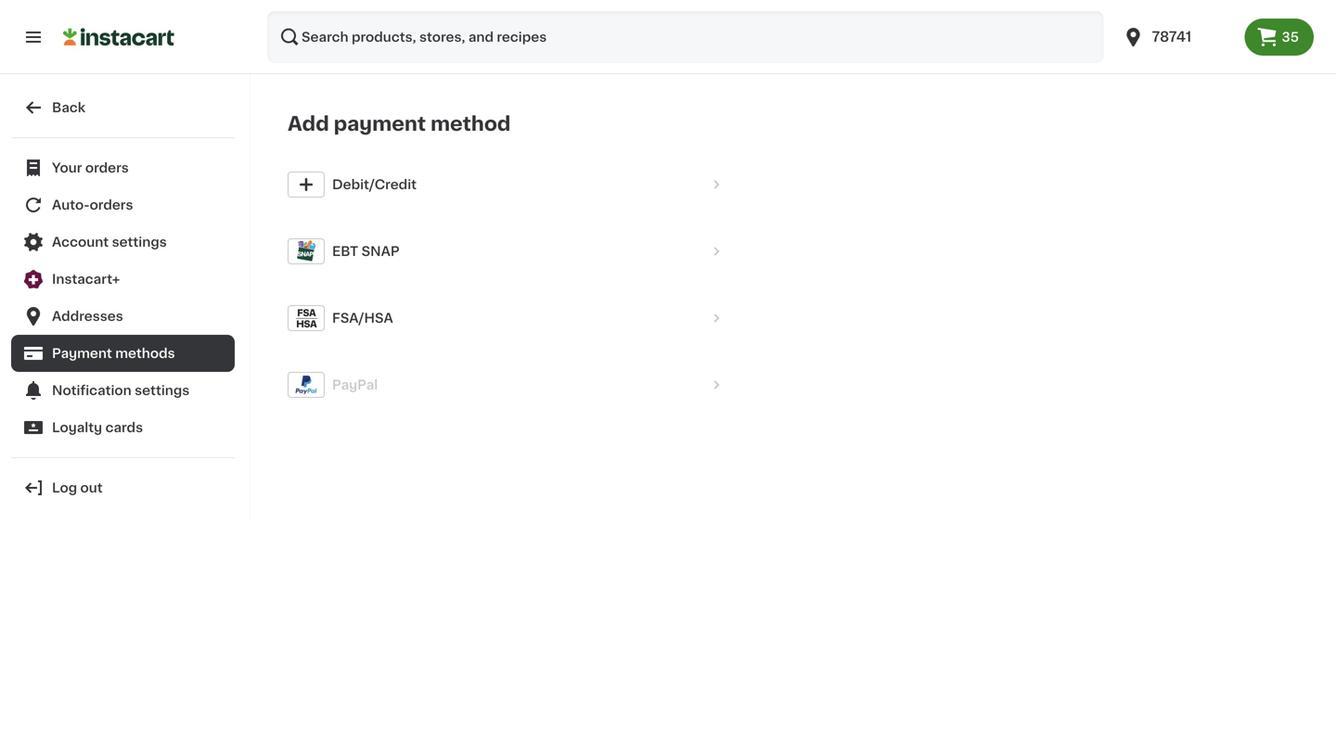 Task type: locate. For each thing, give the bounding box(es) containing it.
settings down auto-orders link
[[112, 236, 167, 249]]

0 vertical spatial settings
[[112, 236, 167, 249]]

out
[[80, 482, 103, 495]]

debit/credit button
[[280, 151, 744, 218]]

your orders
[[52, 161, 129, 174]]

your orders link
[[11, 149, 235, 187]]

payment methods link
[[11, 335, 235, 372]]

1 vertical spatial settings
[[135, 384, 190, 397]]

log
[[52, 482, 77, 495]]

1 vertical spatial orders
[[90, 199, 133, 212]]

78741 button
[[1111, 11, 1245, 63], [1122, 11, 1234, 63]]

35
[[1282, 31, 1299, 44]]

settings down methods
[[135, 384, 190, 397]]

addresses link
[[11, 298, 235, 335]]

notification
[[52, 384, 132, 397]]

your
[[52, 161, 82, 174]]

account settings
[[52, 236, 167, 249]]

auto-orders link
[[11, 187, 235, 224]]

0 vertical spatial orders
[[85, 161, 129, 174]]

notification settings
[[52, 384, 190, 397]]

log out link
[[11, 470, 235, 507]]

orders up auto-orders
[[85, 161, 129, 174]]

settings
[[112, 236, 167, 249], [135, 384, 190, 397]]

ebt snap button
[[280, 218, 744, 285]]

orders for your orders
[[85, 161, 129, 174]]

None search field
[[267, 11, 1104, 63]]

fsa/hsa button
[[280, 285, 744, 352]]

cards
[[105, 421, 143, 434]]

instacart logo image
[[63, 26, 174, 48]]

log out
[[52, 482, 103, 495]]

loyalty
[[52, 421, 102, 434]]

35 button
[[1245, 19, 1314, 56]]

auto-orders
[[52, 199, 133, 212]]

orders
[[85, 161, 129, 174], [90, 199, 133, 212]]

orders up account settings
[[90, 199, 133, 212]]

instacart+
[[52, 273, 120, 286]]

add payment method
[[288, 114, 511, 134]]

notification settings link
[[11, 372, 235, 409]]



Task type: vqa. For each thing, say whether or not it's contained in the screenshot.
Log
yes



Task type: describe. For each thing, give the bounding box(es) containing it.
settings for account settings
[[112, 236, 167, 249]]

auto-
[[52, 199, 90, 212]]

payment methods
[[52, 347, 175, 360]]

debit/credit
[[332, 178, 417, 191]]

Search field
[[267, 11, 1104, 63]]

78741
[[1152, 30, 1192, 44]]

loyalty cards
[[52, 421, 143, 434]]

loyalty cards link
[[11, 409, 235, 446]]

orders for auto-orders
[[90, 199, 133, 212]]

add
[[288, 114, 329, 134]]

addresses
[[52, 310, 123, 323]]

2 78741 button from the left
[[1122, 11, 1234, 63]]

snap
[[362, 245, 400, 258]]

ebt
[[332, 245, 358, 258]]

account settings link
[[11, 224, 235, 261]]

fsa/hsa
[[332, 312, 393, 325]]

back link
[[11, 89, 235, 126]]

account
[[52, 236, 109, 249]]

1 78741 button from the left
[[1111, 11, 1245, 63]]

method
[[430, 114, 511, 134]]

settings for notification settings
[[135, 384, 190, 397]]

methods
[[115, 347, 175, 360]]

ebt snap
[[332, 245, 400, 258]]

payment
[[52, 347, 112, 360]]

instacart+ link
[[11, 261, 235, 298]]

back
[[52, 101, 85, 114]]

payment
[[334, 114, 426, 134]]



